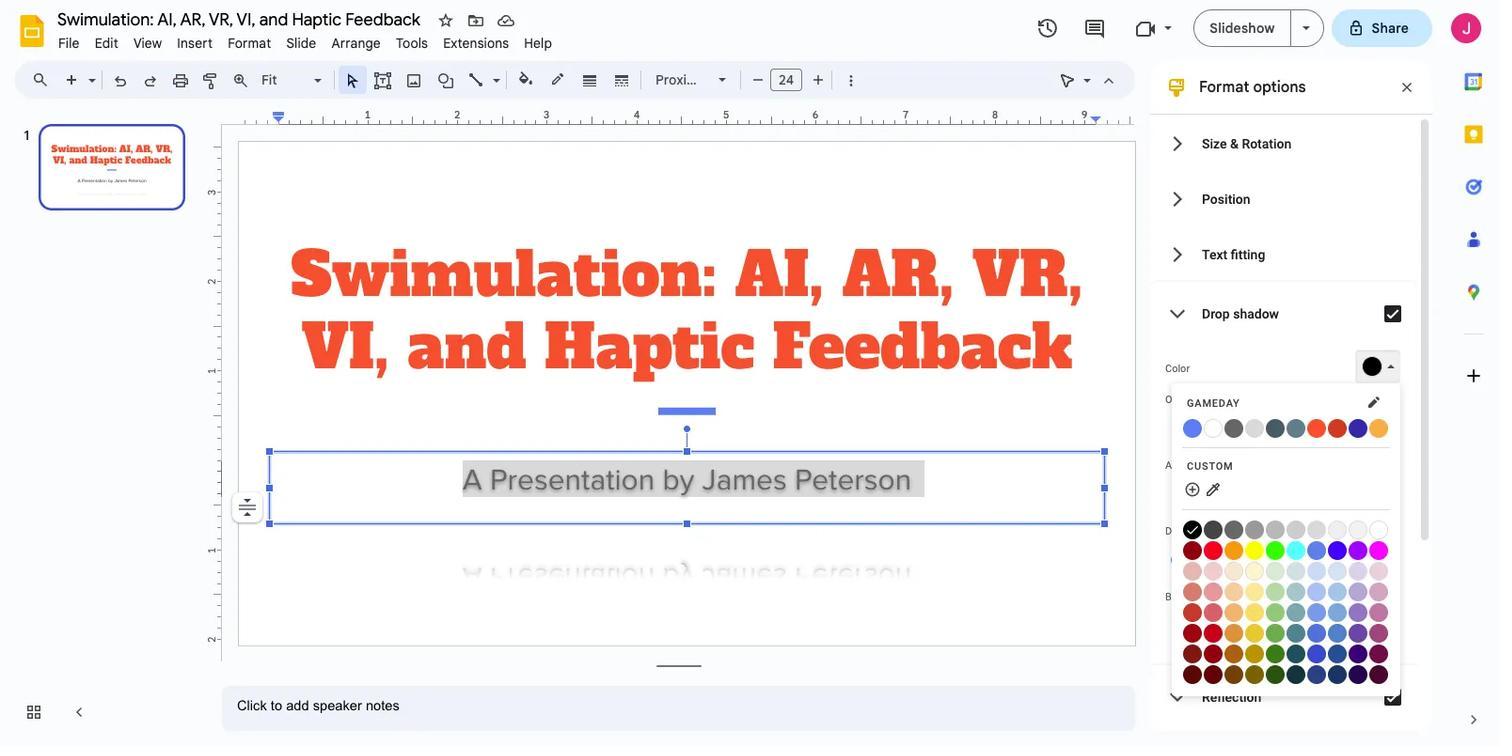 Task type: describe. For each thing, give the bounding box(es) containing it.
theme color #607d8b, close to dark cyan 1 image
[[1287, 420, 1306, 438]]

help
[[524, 35, 552, 52]]

light magenta 1 image
[[1370, 604, 1388, 623]]

font list. proxima nova selected. option
[[656, 67, 741, 93]]

light cyan 2 cell
[[1287, 582, 1306, 602]]

theme color #1c3aa9, close to dark cornflower blue 3 cell
[[1349, 419, 1369, 438]]

arrange
[[331, 35, 381, 52]]

theme color #607d8b, close to dark cyan 1 cell
[[1287, 419, 1306, 438]]

dark blue 3 cell
[[1328, 665, 1348, 685]]

light red 3 image
[[1204, 562, 1223, 581]]

dark purple 3 cell
[[1349, 665, 1369, 685]]

light red 2 image
[[1204, 583, 1223, 602]]

light purple 3 image
[[1349, 562, 1368, 581]]

10 row from the top
[[1183, 665, 1389, 685]]

light green 1 image
[[1266, 604, 1285, 623]]

dark yellow 2 image
[[1245, 645, 1264, 664]]

reflection
[[1202, 690, 1262, 705]]

Toggle reflection checkbox
[[1374, 679, 1412, 717]]

light red 3 cell
[[1204, 562, 1224, 581]]

opacity slider
[[1165, 406, 1402, 450]]

theme color #ffab40, close to dark yellow 1 cell
[[1370, 419, 1389, 438]]

light cornflower blue 3 image
[[1307, 562, 1326, 581]]

3 row from the top
[[1183, 520, 1389, 540]]

light orange 3 image
[[1225, 562, 1243, 581]]

light red berry 2 image
[[1183, 583, 1202, 602]]

insert image image
[[403, 67, 425, 93]]

light green 2 image
[[1266, 583, 1285, 602]]

theme color #4285f4, close to cornflower blue image
[[1183, 420, 1202, 438]]

light purple 1 cell
[[1349, 603, 1369, 623]]

dark magenta 1 cell
[[1370, 624, 1389, 643]]

light orange 1 cell
[[1225, 603, 1244, 623]]

light blue 1 image
[[1328, 604, 1347, 623]]

dark red berry 3 cell
[[1183, 665, 1203, 685]]

yellow image
[[1245, 542, 1264, 561]]

black cell
[[1183, 520, 1203, 540]]

theme color white image
[[1204, 420, 1223, 438]]

1 row from the top
[[1183, 0, 1283, 747]]

5 row from the top
[[1183, 562, 1389, 581]]

Menus field
[[24, 67, 65, 93]]

dark green 1 cell
[[1266, 624, 1286, 643]]

dark cyan 3 image
[[1287, 666, 1306, 685]]

slideshow
[[1210, 20, 1275, 37]]

light blue 1 cell
[[1328, 603, 1348, 623]]

theme color #ff5722, close to dark orange 15 image
[[1307, 420, 1326, 438]]

dark cornflower blue 1 image
[[1307, 625, 1326, 643]]

gray image
[[1287, 521, 1306, 540]]

help menu item
[[517, 32, 560, 55]]

light red berry 1 image
[[1183, 604, 1202, 623]]

light yellow 2 image
[[1245, 583, 1264, 602]]

option inside format options application
[[232, 493, 262, 523]]

magenta cell
[[1370, 541, 1389, 561]]

dark cyan 3 cell
[[1287, 665, 1306, 685]]

theme color #4285f4, close to cornflower blue cell
[[1183, 419, 1203, 438]]

dark orange 2 image
[[1225, 645, 1243, 664]]

main toolbar
[[55, 66, 865, 96]]

dark yellow 2 cell
[[1245, 644, 1265, 664]]

format for format
[[228, 35, 271, 52]]

white image
[[1370, 521, 1388, 540]]

dark purple 2 image
[[1349, 645, 1368, 664]]

format options section
[[1150, 61, 1433, 747]]

dark purple 1 cell
[[1349, 624, 1369, 643]]

purple image
[[1349, 542, 1368, 561]]

dark orange 3 image
[[1225, 666, 1243, 685]]

light magenta 2 cell
[[1370, 582, 1389, 602]]

dark green 3 image
[[1266, 666, 1285, 685]]

size & rotation
[[1202, 136, 1292, 151]]

light red 1 cell
[[1204, 603, 1224, 623]]

slide menu item
[[279, 32, 324, 55]]

light cyan 1 image
[[1287, 604, 1306, 623]]

dark gray 1 cell
[[1266, 520, 1286, 540]]

dark magenta 2 image
[[1370, 645, 1388, 664]]

light gray 2 image
[[1328, 521, 1347, 540]]

insert
[[177, 35, 213, 52]]

light green 3 cell
[[1266, 562, 1286, 581]]

light red berry 3 cell
[[1183, 562, 1203, 581]]

dark gray 3 image
[[1225, 521, 1243, 540]]

theme color dark gray 3 cell
[[1225, 419, 1244, 438]]

light cornflower blue 1 cell
[[1307, 603, 1327, 623]]

dark gray 1 image
[[1266, 521, 1285, 540]]

menu bar banner
[[0, 0, 1500, 747]]

blur radius
[[1165, 592, 1218, 604]]

text fitting tab
[[1150, 227, 1417, 282]]

dark gray 2 cell
[[1245, 520, 1265, 540]]

orange cell
[[1225, 541, 1244, 561]]

dark red 1 cell
[[1204, 624, 1224, 643]]

rotation
[[1242, 136, 1292, 151]]

dark cyan 2 cell
[[1287, 644, 1306, 664]]

dark red 2 cell
[[1204, 644, 1224, 664]]

green image
[[1266, 542, 1285, 561]]

dark magenta 3 image
[[1370, 666, 1388, 685]]

file menu item
[[51, 32, 87, 55]]

light green 3 image
[[1266, 562, 1285, 581]]

light cornflower blue 2 cell
[[1307, 582, 1327, 602]]

blur radius slider
[[1165, 604, 1402, 647]]

dark cyan 1 image
[[1287, 625, 1306, 643]]

drop
[[1202, 307, 1230, 322]]

light orange 2 cell
[[1225, 582, 1244, 602]]

Star checkbox
[[433, 8, 459, 34]]

Zoom field
[[256, 67, 330, 94]]

options
[[1253, 78, 1306, 97]]

format options
[[1199, 78, 1306, 97]]

magenta image
[[1370, 542, 1388, 561]]

theme color #d84315, close to light red berry 1 cell
[[1328, 419, 1348, 438]]

light red berry 2 cell
[[1183, 582, 1203, 602]]

dark red 2 image
[[1204, 645, 1223, 664]]

menu bar inside menu bar banner
[[51, 24, 560, 55]]

light purple 3 cell
[[1349, 562, 1369, 581]]

theme color #ff5722, close to dark orange 15 cell
[[1307, 419, 1327, 438]]

dark cyan 2 image
[[1287, 645, 1306, 664]]

radius
[[1186, 592, 1218, 604]]

4 row from the top
[[1183, 541, 1389, 561]]

extensions menu item
[[436, 32, 517, 55]]

dark red 3 cell
[[1204, 665, 1224, 685]]

opacity
[[1165, 394, 1200, 406]]

shape image
[[435, 67, 457, 93]]

fitting
[[1231, 247, 1265, 262]]

dark blue 2 cell
[[1328, 644, 1348, 664]]

black image
[[1183, 521, 1202, 540]]

2 row from the top
[[1183, 419, 1389, 438]]

view
[[133, 35, 162, 52]]

text
[[1202, 247, 1228, 262]]

light yellow 1 cell
[[1245, 603, 1265, 623]]

light yellow 1 image
[[1245, 604, 1264, 623]]

dark gray 4 cell
[[1204, 520, 1224, 540]]

7 row from the top
[[1183, 603, 1389, 623]]

dark red berry 2 image
[[1183, 645, 1202, 664]]

red cell
[[1204, 541, 1224, 561]]

dark green 1 image
[[1266, 625, 1285, 643]]

navigation inside format options application
[[0, 106, 207, 747]]

dark orange 1 image
[[1225, 625, 1243, 643]]

dark cornflower blue 3 image
[[1307, 666, 1326, 685]]

dark cornflower blue 1 cell
[[1307, 624, 1327, 643]]

live pointer settings image
[[1079, 68, 1091, 74]]

Font size field
[[770, 69, 810, 96]]

dark magenta 2 cell
[[1370, 644, 1389, 664]]

share
[[1372, 20, 1409, 37]]

arrange menu item
[[324, 32, 388, 55]]

dark cornflower blue 2 image
[[1307, 645, 1326, 664]]

drop shadow tab
[[1150, 282, 1417, 346]]

menu containing gameday
[[1172, 0, 1401, 747]]

light cornflower blue 3 cell
[[1307, 562, 1327, 581]]



Task type: locate. For each thing, give the bounding box(es) containing it.
Rename text field
[[51, 8, 431, 30]]

light yellow 2 cell
[[1245, 582, 1265, 602]]

presentation options image
[[1302, 26, 1310, 30]]

light yellow 3 image
[[1245, 562, 1264, 581]]

light purple 1 image
[[1349, 604, 1368, 623]]

light yellow 3 cell
[[1245, 562, 1265, 581]]

light cornflower blue 2 image
[[1307, 583, 1326, 602]]

tab list
[[1448, 55, 1500, 694]]

proxima nova
[[656, 71, 741, 88]]

theme color #d84315, close to light red berry 1 image
[[1328, 420, 1347, 438]]

extensions
[[443, 35, 509, 52]]

purple cell
[[1349, 541, 1369, 561]]

format options application
[[0, 0, 1500, 747]]

view menu item
[[126, 32, 170, 55]]

left margin image
[[240, 110, 284, 124]]

format down rename text field in the left of the page
[[228, 35, 271, 52]]

dark purple 3 image
[[1349, 666, 1368, 685]]

size & rotation tab
[[1150, 116, 1417, 171]]

9 row from the top
[[1183, 644, 1389, 664]]

&
[[1230, 136, 1239, 151]]

insert menu item
[[170, 32, 220, 55]]

light red berry 1 cell
[[1183, 603, 1203, 623]]

light gray 2 cell
[[1328, 520, 1348, 540]]

blue image
[[1328, 542, 1347, 561]]

tools
[[396, 35, 428, 52]]

light cornflower blue 1 image
[[1307, 604, 1326, 623]]

nova
[[709, 71, 741, 88]]

light blue 2 image
[[1328, 583, 1347, 602]]

dark blue 1 image
[[1328, 625, 1347, 643]]

theme color light gray 1 cell
[[1245, 419, 1265, 438]]

format
[[228, 35, 271, 52], [1199, 78, 1249, 97]]

theme color #455a64, close to dark gray 3 cell
[[1266, 419, 1286, 438]]

dark blue 3 image
[[1328, 666, 1347, 685]]

cyan cell
[[1287, 541, 1306, 561]]

0 horizontal spatial format
[[228, 35, 271, 52]]

dark red 1 image
[[1204, 625, 1223, 643]]

slide
[[286, 35, 316, 52]]

dark purple 1 image
[[1349, 625, 1368, 643]]

row
[[1183, 0, 1283, 747], [1183, 419, 1389, 438], [1183, 520, 1389, 540], [1183, 541, 1389, 561], [1183, 562, 1389, 581], [1183, 582, 1389, 602], [1183, 603, 1389, 623], [1183, 624, 1389, 643], [1183, 644, 1389, 664], [1183, 665, 1389, 685]]

dark red 3 image
[[1204, 666, 1223, 685]]

light magenta 2 image
[[1370, 583, 1388, 602]]

custom
[[1187, 461, 1234, 473]]

light cyan 3 image
[[1287, 562, 1306, 581]]

format for format options
[[1199, 78, 1249, 97]]

dark red berry 2 cell
[[1183, 644, 1203, 664]]

distance
[[1165, 526, 1206, 538]]

1 horizontal spatial format
[[1199, 78, 1249, 97]]

format left options
[[1199, 78, 1249, 97]]

tab list inside menu bar banner
[[1448, 55, 1500, 694]]

light red berry 3 image
[[1183, 562, 1202, 581]]

cornflower blue cell
[[1307, 541, 1327, 561]]

option
[[232, 493, 262, 523]]

light green 1 cell
[[1266, 603, 1286, 623]]

theme color #455a64, close to dark gray 3 image
[[1266, 420, 1285, 438]]

navigation
[[0, 106, 207, 747]]

dark orange 3 cell
[[1225, 665, 1244, 685]]

light purple 2 image
[[1349, 583, 1368, 602]]

border dash option
[[611, 67, 633, 93]]

6 row from the top
[[1183, 582, 1389, 602]]

theme color dark gray 3 image
[[1225, 420, 1243, 438]]

Zoom text field
[[259, 67, 311, 93]]

orange image
[[1225, 542, 1243, 561]]

cyan image
[[1287, 542, 1306, 561]]

dark cornflower blue 3 cell
[[1307, 665, 1327, 685]]

light gray 1 cell
[[1307, 520, 1327, 540]]

dark gray 4 image
[[1204, 521, 1223, 540]]

dark cyan 1 cell
[[1287, 624, 1306, 643]]

light magenta 1 cell
[[1370, 603, 1389, 623]]

cornflower blue image
[[1307, 542, 1326, 561]]

light magenta 3 cell
[[1370, 562, 1389, 581]]

new slide with layout image
[[84, 68, 96, 74]]

1 vertical spatial format
[[1199, 78, 1249, 97]]

position
[[1202, 191, 1251, 206]]

dark yellow 3 image
[[1245, 666, 1264, 685]]

fill color: transparent image
[[515, 67, 537, 91]]

angle
[[1165, 460, 1192, 472]]

red berry image
[[1183, 542, 1202, 561]]

light orange 1 image
[[1225, 604, 1243, 623]]

menu
[[1172, 0, 1401, 747]]

Toggle shadow checkbox
[[1374, 295, 1412, 333]]

format inside menu item
[[228, 35, 271, 52]]

light orange 3 cell
[[1225, 562, 1244, 581]]

angle slider
[[1165, 472, 1402, 515]]

menu bar
[[51, 24, 560, 55]]

light orange 2 image
[[1225, 583, 1243, 602]]

format menu item
[[220, 32, 279, 55]]

dark yellow 1 cell
[[1245, 624, 1265, 643]]

red image
[[1204, 542, 1223, 561]]

dark yellow 3 cell
[[1245, 665, 1265, 685]]

theme color light gray 1 image
[[1245, 420, 1264, 438]]

share button
[[1331, 9, 1433, 47]]

gameday
[[1187, 398, 1240, 410]]

light cyan 2 image
[[1287, 583, 1306, 602]]

light cyan 1 cell
[[1287, 603, 1306, 623]]

dark gray 3 cell
[[1225, 520, 1244, 540]]

dark blue 1 cell
[[1328, 624, 1348, 643]]

reflection tab
[[1150, 666, 1417, 730]]

position tab
[[1150, 171, 1417, 227]]

dark orange 2 cell
[[1225, 644, 1244, 664]]

light gray 3 cell
[[1349, 520, 1369, 540]]

tools menu item
[[388, 32, 436, 55]]

Font size text field
[[771, 69, 801, 91]]

dark green 2 cell
[[1266, 644, 1286, 664]]

dark gray 2 image
[[1245, 521, 1264, 540]]

light gray 1 image
[[1307, 521, 1326, 540]]

dark red berry 1 image
[[1183, 625, 1202, 643]]

dark blue 2 image
[[1328, 645, 1347, 664]]

dark red berry 3 image
[[1183, 666, 1202, 685]]

format inside section
[[1199, 78, 1249, 97]]

proxima
[[656, 71, 706, 88]]

edit
[[95, 35, 118, 52]]

custom button
[[1182, 456, 1390, 479]]

blur
[[1165, 592, 1184, 604]]

0 vertical spatial format
[[228, 35, 271, 52]]

8 row from the top
[[1183, 624, 1389, 643]]

blue cell
[[1328, 541, 1348, 561]]

light blue 3 cell
[[1328, 562, 1348, 581]]

light gray 3 image
[[1349, 521, 1368, 540]]

right margin image
[[1091, 110, 1135, 124]]

dark yellow 1 image
[[1245, 625, 1264, 643]]

shrink text on overflow image
[[234, 495, 261, 521]]

red berry cell
[[1183, 541, 1203, 561]]

gray cell
[[1287, 520, 1306, 540]]

dark green 2 image
[[1266, 645, 1285, 664]]

distance slider
[[1165, 538, 1402, 581]]

mode and view toolbar
[[1053, 61, 1124, 99]]

edit menu item
[[87, 32, 126, 55]]

border color: transparent image
[[547, 67, 569, 91]]

text fitting
[[1202, 247, 1265, 262]]

color
[[1165, 363, 1190, 375]]

menu bar containing file
[[51, 24, 560, 55]]

light magenta 3 image
[[1370, 562, 1388, 581]]

dark magenta 3 cell
[[1370, 665, 1389, 685]]

dark purple 2 cell
[[1349, 644, 1369, 664]]

drop shadow
[[1202, 307, 1279, 322]]

yellow cell
[[1245, 541, 1265, 561]]

dark cornflower blue 2 cell
[[1307, 644, 1327, 664]]

shadow
[[1233, 307, 1279, 322]]

light red 2 cell
[[1204, 582, 1224, 602]]

green cell
[[1266, 541, 1286, 561]]

dark green 3 cell
[[1266, 665, 1286, 685]]

size
[[1202, 136, 1227, 151]]

light cyan 3 cell
[[1287, 562, 1306, 581]]

dark magenta 1 image
[[1370, 625, 1388, 643]]

slideshow button
[[1194, 9, 1291, 47]]

light red 1 image
[[1204, 604, 1223, 623]]

theme color #1c3aa9, close to dark cornflower blue 3 image
[[1349, 420, 1368, 438]]

dark red berry 1 cell
[[1183, 624, 1203, 643]]

file
[[58, 35, 80, 52]]

light purple 2 cell
[[1349, 582, 1369, 602]]

dark orange 1 cell
[[1225, 624, 1244, 643]]

light green 2 cell
[[1266, 582, 1286, 602]]

light blue 3 image
[[1328, 562, 1347, 581]]

theme color #ffab40, close to dark yellow 1 image
[[1370, 420, 1388, 438]]

border weight option
[[579, 67, 601, 93]]



Task type: vqa. For each thing, say whether or not it's contained in the screenshot.
full
no



